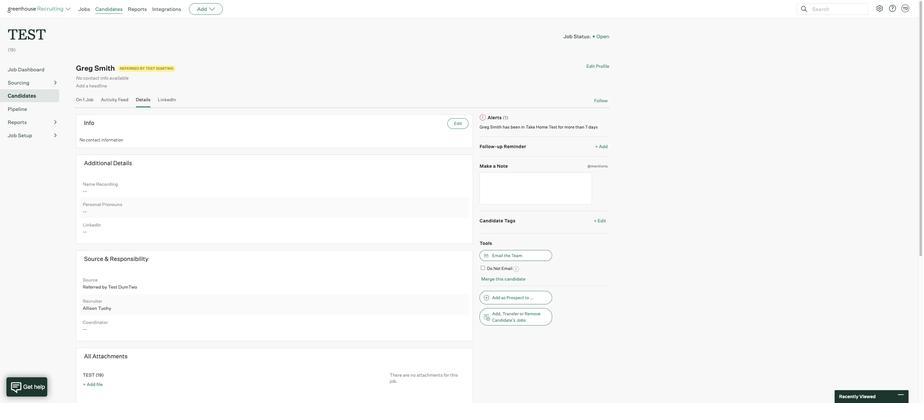Task type: locate. For each thing, give the bounding box(es) containing it.
reports down pipeline
[[8, 119, 27, 125]]

linkedin for linkedin --
[[83, 222, 101, 228]]

no down greg smith
[[76, 75, 82, 81]]

reports
[[128, 6, 147, 12], [8, 119, 27, 125]]

1 vertical spatial this
[[451, 372, 458, 378]]

source inside source referred by test dumtwo
[[83, 277, 98, 283]]

2 horizontal spatial edit
[[598, 218, 607, 224]]

candidate
[[505, 276, 526, 282]]

@mentions
[[588, 164, 608, 168]]

+
[[595, 144, 598, 149], [594, 218, 597, 224], [83, 382, 86, 387]]

0 vertical spatial edit
[[587, 63, 595, 69]]

prospect
[[507, 295, 524, 300]]

1 vertical spatial source
[[83, 277, 98, 283]]

1 horizontal spatial smith
[[490, 124, 502, 130]]

greg down the alerts
[[480, 124, 490, 130]]

2 vertical spatial test
[[108, 284, 117, 290]]

alerts
[[488, 115, 502, 120]]

contact up headline
[[83, 75, 99, 81]]

in
[[522, 124, 525, 130]]

by
[[140, 66, 145, 71], [102, 284, 107, 290]]

been
[[511, 124, 521, 130]]

0 horizontal spatial greg
[[76, 64, 93, 72]]

contact inside no contact info available add a headline
[[83, 75, 99, 81]]

details right additional
[[113, 160, 132, 167]]

0 horizontal spatial test
[[108, 284, 117, 290]]

smith down the alerts
[[490, 124, 502, 130]]

source for source & responsibility
[[84, 255, 103, 263]]

contact down info at the left top of the page
[[86, 137, 100, 142]]

2 vertical spatial +
[[83, 382, 86, 387]]

information
[[101, 137, 123, 142]]

0 vertical spatial (19)
[[8, 47, 16, 52]]

job for job setup
[[8, 132, 17, 139]]

greg up headline
[[76, 64, 93, 72]]

source up recruiter
[[83, 277, 98, 283]]

1 vertical spatial no
[[80, 137, 85, 142]]

0 vertical spatial referred
[[120, 66, 139, 71]]

0 vertical spatial +
[[595, 144, 598, 149]]

0 vertical spatial test
[[146, 66, 155, 71]]

0 vertical spatial this
[[496, 276, 504, 282]]

setup
[[18, 132, 32, 139]]

1 horizontal spatial test
[[146, 66, 155, 71]]

tags
[[505, 218, 516, 224]]

profile
[[596, 63, 610, 69]]

details right feed
[[136, 97, 151, 102]]

smith up the info
[[94, 64, 115, 72]]

0 horizontal spatial for
[[444, 372, 450, 378]]

merge this candidate
[[482, 276, 526, 282]]

@mentions link
[[588, 163, 608, 169]]

1 vertical spatial candidates link
[[8, 92, 57, 100]]

by inside source referred by test dumtwo
[[102, 284, 107, 290]]

a left note
[[493, 163, 496, 169]]

Search text field
[[811, 4, 863, 14]]

to
[[525, 295, 529, 300]]

test for test (19)
[[83, 372, 95, 378]]

1 horizontal spatial dumtwo
[[156, 66, 173, 71]]

no inside no contact info available add a headline
[[76, 75, 82, 81]]

source
[[84, 255, 103, 263], [83, 277, 98, 283]]

smith for greg smith
[[94, 64, 115, 72]]

recruiter allison tuohy
[[83, 298, 111, 311]]

linkedin link
[[158, 97, 176, 106]]

are
[[403, 372, 410, 378]]

0 vertical spatial jobs
[[78, 6, 90, 12]]

td button
[[901, 3, 911, 14]]

1 horizontal spatial test
[[83, 372, 95, 378]]

1 horizontal spatial reports link
[[128, 6, 147, 12]]

for left more
[[558, 124, 564, 130]]

1 vertical spatial jobs
[[517, 318, 526, 323]]

contact for info
[[83, 75, 99, 81]]

add inside button
[[492, 295, 501, 300]]

0 vertical spatial linkedin
[[158, 97, 176, 102]]

0 horizontal spatial this
[[451, 372, 458, 378]]

1 horizontal spatial for
[[558, 124, 564, 130]]

edit profile link
[[587, 63, 610, 69]]

make
[[480, 163, 492, 169]]

job setup
[[8, 132, 32, 139]]

test up + add file link
[[83, 372, 95, 378]]

7
[[586, 124, 588, 130]]

transfer
[[503, 311, 519, 316]]

configure image
[[876, 5, 884, 12]]

add, transfer or remove candidate's jobs
[[492, 311, 541, 323]]

1 vertical spatial greg
[[480, 124, 490, 130]]

1 horizontal spatial reports
[[128, 6, 147, 12]]

candidates right the jobs link
[[95, 6, 123, 12]]

job inside on 1 job link
[[86, 97, 94, 102]]

note
[[497, 163, 508, 169]]

greg smith
[[76, 64, 115, 72]]

feed
[[118, 97, 129, 102]]

None text field
[[480, 172, 592, 205]]

1 vertical spatial smith
[[490, 124, 502, 130]]

job inside job setup link
[[8, 132, 17, 139]]

0 horizontal spatial referred
[[83, 284, 101, 290]]

test down greenhouse recruiting image
[[8, 24, 46, 43]]

0 horizontal spatial test
[[8, 24, 46, 43]]

email left "the"
[[492, 253, 503, 258]]

0 vertical spatial no
[[76, 75, 82, 81]]

2 horizontal spatial test
[[549, 124, 558, 130]]

this right 'attachments'
[[451, 372, 458, 378]]

as
[[501, 295, 506, 300]]

0 horizontal spatial edit
[[454, 121, 462, 126]]

1 vertical spatial details
[[113, 160, 132, 167]]

this down the do not email
[[496, 276, 504, 282]]

1 horizontal spatial referred
[[120, 66, 139, 71]]

no down info at the left top of the page
[[80, 137, 85, 142]]

file
[[96, 382, 103, 387]]

no
[[76, 75, 82, 81], [80, 137, 85, 142]]

job
[[564, 33, 573, 40], [8, 66, 17, 73], [86, 97, 94, 102], [8, 132, 17, 139]]

reports link up job setup link
[[8, 118, 57, 126]]

0 vertical spatial email
[[492, 253, 503, 258]]

1 horizontal spatial linkedin
[[158, 97, 176, 102]]

0 horizontal spatial candidates link
[[8, 92, 57, 100]]

job left setup
[[8, 132, 17, 139]]

(19)
[[8, 47, 16, 52], [96, 372, 104, 378]]

referred up available at the top left
[[120, 66, 139, 71]]

job right 1
[[86, 97, 94, 102]]

0 vertical spatial reports
[[128, 6, 147, 12]]

0 horizontal spatial linkedin
[[83, 222, 101, 228]]

job dashboard link
[[8, 66, 57, 73]]

greenhouse recruiting image
[[8, 5, 66, 13]]

+ for + add
[[595, 144, 598, 149]]

1 horizontal spatial jobs
[[517, 318, 526, 323]]

0 vertical spatial candidates link
[[95, 6, 123, 12]]

email the team
[[492, 253, 523, 258]]

+ add file link
[[83, 382, 103, 387]]

reports link left integrations link
[[128, 6, 147, 12]]

1 horizontal spatial candidates link
[[95, 6, 123, 12]]

1 vertical spatial test
[[83, 372, 95, 378]]

has
[[503, 124, 510, 130]]

personal pronouns --
[[83, 202, 122, 214]]

linkedin --
[[83, 222, 101, 235]]

dashboard
[[18, 66, 44, 73]]

add,
[[492, 311, 502, 316]]

contact
[[83, 75, 99, 81], [86, 137, 100, 142]]

1 vertical spatial +
[[594, 218, 597, 224]]

job for job dashboard
[[8, 66, 17, 73]]

candidates link
[[95, 6, 123, 12], [8, 92, 57, 100]]

not
[[494, 266, 501, 271]]

a left headline
[[86, 83, 88, 89]]

1 horizontal spatial details
[[136, 97, 151, 102]]

source left "&"
[[84, 255, 103, 263]]

candidate
[[480, 218, 504, 224]]

follow link
[[594, 97, 608, 104]]

1 vertical spatial dumtwo
[[118, 284, 137, 290]]

referred up recruiter
[[83, 284, 101, 290]]

jobs inside add, transfer or remove candidate's jobs
[[517, 318, 526, 323]]

1 horizontal spatial (19)
[[96, 372, 104, 378]]

0 horizontal spatial reports
[[8, 119, 27, 125]]

take
[[526, 124, 535, 130]]

email
[[492, 253, 503, 258], [502, 266, 513, 271]]

0 vertical spatial greg
[[76, 64, 93, 72]]

candidates down sourcing
[[8, 93, 36, 99]]

add as prospect to ...
[[492, 295, 534, 300]]

0 vertical spatial dumtwo
[[156, 66, 173, 71]]

1 horizontal spatial by
[[140, 66, 145, 71]]

1 vertical spatial for
[[444, 372, 450, 378]]

job.
[[390, 379, 398, 384]]

smith
[[94, 64, 115, 72], [490, 124, 502, 130]]

0 horizontal spatial candidates
[[8, 93, 36, 99]]

(19) up file
[[96, 372, 104, 378]]

0 horizontal spatial smith
[[94, 64, 115, 72]]

candidates link right the jobs link
[[95, 6, 123, 12]]

linkedin down personal pronouns --
[[83, 222, 101, 228]]

add inside no contact info available add a headline
[[76, 83, 85, 89]]

no contact info available add a headline
[[76, 75, 129, 89]]

test for test
[[8, 24, 46, 43]]

1 horizontal spatial candidates
[[95, 6, 123, 12]]

for right 'attachments'
[[444, 372, 450, 378]]

1 horizontal spatial edit
[[587, 63, 595, 69]]

do
[[487, 266, 493, 271]]

no contact information
[[80, 137, 123, 142]]

job left "status:"
[[564, 33, 573, 40]]

0 horizontal spatial dumtwo
[[118, 284, 137, 290]]

pronouns
[[102, 202, 122, 207]]

1 vertical spatial edit
[[454, 121, 462, 126]]

1 vertical spatial reports link
[[8, 118, 57, 126]]

+ edit link
[[592, 217, 608, 225]]

add
[[197, 6, 207, 12], [76, 83, 85, 89], [599, 144, 608, 149], [492, 295, 501, 300], [87, 382, 95, 387]]

1 vertical spatial by
[[102, 284, 107, 290]]

0 vertical spatial a
[[86, 83, 88, 89]]

0 vertical spatial source
[[84, 255, 103, 263]]

viewed
[[860, 394, 876, 399]]

attachments
[[92, 353, 128, 360]]

linkedin
[[158, 97, 176, 102], [83, 222, 101, 228]]

1 vertical spatial a
[[493, 163, 496, 169]]

coordinator --
[[83, 319, 108, 332]]

alerts (1)
[[488, 115, 509, 120]]

email inside email the team button
[[492, 253, 503, 258]]

1 vertical spatial contact
[[86, 137, 100, 142]]

info
[[100, 75, 109, 81]]

for inside there are no attachments for this job.
[[444, 372, 450, 378]]

referred
[[120, 66, 139, 71], [83, 284, 101, 290]]

recently viewed
[[840, 394, 876, 399]]

1 vertical spatial referred
[[83, 284, 101, 290]]

candidates link up pipeline "link" on the left top
[[8, 92, 57, 100]]

test (19)
[[83, 372, 104, 378]]

1 horizontal spatial greg
[[480, 124, 490, 130]]

tuohy
[[98, 305, 111, 311]]

no
[[411, 372, 416, 378]]

edit for edit
[[454, 121, 462, 126]]

1 horizontal spatial this
[[496, 276, 504, 282]]

source for source referred by test dumtwo
[[83, 277, 98, 283]]

0 horizontal spatial a
[[86, 83, 88, 89]]

0 vertical spatial smith
[[94, 64, 115, 72]]

job up sourcing
[[8, 66, 17, 73]]

remove
[[525, 311, 541, 316]]

(19) down the 'test' link
[[8, 47, 16, 52]]

0 horizontal spatial by
[[102, 284, 107, 290]]

1 vertical spatial (19)
[[96, 372, 104, 378]]

there
[[390, 372, 402, 378]]

1 vertical spatial linkedin
[[83, 222, 101, 228]]

personal
[[83, 202, 101, 207]]

email the team button
[[480, 250, 553, 261]]

reports link
[[128, 6, 147, 12], [8, 118, 57, 126]]

1 vertical spatial reports
[[8, 119, 27, 125]]

0 vertical spatial contact
[[83, 75, 99, 81]]

0 vertical spatial test
[[8, 24, 46, 43]]

linkedin for linkedin
[[158, 97, 176, 102]]

allison
[[83, 305, 97, 311]]

add, transfer or remove candidate's jobs button
[[480, 308, 553, 326]]

greg
[[76, 64, 93, 72], [480, 124, 490, 130]]

0 horizontal spatial jobs
[[78, 6, 90, 12]]

job inside job dashboard link
[[8, 66, 17, 73]]

linkedin right the details "link"
[[158, 97, 176, 102]]

status:
[[574, 33, 591, 40]]

email right not
[[502, 266, 513, 271]]

reports left integrations link
[[128, 6, 147, 12]]



Task type: describe. For each thing, give the bounding box(es) containing it.
headline
[[89, 83, 107, 89]]

...
[[530, 295, 534, 300]]

integrations
[[152, 6, 181, 12]]

test link
[[8, 18, 46, 45]]

follow
[[594, 98, 608, 103]]

0 horizontal spatial (19)
[[8, 47, 16, 52]]

job status:
[[564, 33, 591, 40]]

referred inside source referred by test dumtwo
[[83, 284, 101, 290]]

1 vertical spatial test
[[549, 124, 558, 130]]

0 vertical spatial details
[[136, 97, 151, 102]]

dumtwo inside source referred by test dumtwo
[[118, 284, 137, 290]]

days
[[589, 124, 598, 130]]

activity feed
[[101, 97, 129, 102]]

td button
[[902, 5, 910, 12]]

0 horizontal spatial details
[[113, 160, 132, 167]]

+ add
[[595, 144, 608, 149]]

job dashboard
[[8, 66, 44, 73]]

make a note
[[480, 163, 508, 169]]

no for info
[[76, 75, 82, 81]]

open
[[597, 33, 610, 40]]

source & responsibility
[[84, 255, 148, 263]]

team
[[512, 253, 523, 258]]

sourcing link
[[8, 79, 57, 87]]

candidate's
[[492, 318, 516, 323]]

0 vertical spatial for
[[558, 124, 564, 130]]

than
[[576, 124, 585, 130]]

&
[[104, 255, 109, 263]]

add inside 'popup button'
[[197, 6, 207, 12]]

no for information
[[80, 137, 85, 142]]

job setup link
[[8, 132, 57, 139]]

sourcing
[[8, 79, 29, 86]]

greg for greg smith has been in take home test for more than 7 days
[[480, 124, 490, 130]]

pipeline
[[8, 106, 27, 112]]

recruiter
[[83, 298, 102, 304]]

td
[[903, 6, 909, 11]]

0 vertical spatial candidates
[[95, 6, 123, 12]]

greg for greg smith
[[76, 64, 93, 72]]

smith for greg smith has been in take home test for more than 7 days
[[490, 124, 502, 130]]

referred by test dumtwo
[[120, 66, 173, 71]]

a inside no contact info available add a headline
[[86, 83, 88, 89]]

home
[[536, 124, 548, 130]]

integrations link
[[152, 6, 181, 12]]

+ add link
[[595, 144, 608, 150]]

+ add file
[[83, 382, 103, 387]]

2 vertical spatial edit
[[598, 218, 607, 224]]

coordinator
[[83, 319, 108, 325]]

job for job status:
[[564, 33, 573, 40]]

on
[[76, 97, 82, 102]]

add button
[[189, 3, 223, 15]]

info
[[84, 119, 94, 126]]

test inside source referred by test dumtwo
[[108, 284, 117, 290]]

this inside there are no attachments for this job.
[[451, 372, 458, 378]]

jobs link
[[78, 6, 90, 12]]

0 horizontal spatial reports link
[[8, 118, 57, 126]]

1 vertical spatial email
[[502, 266, 513, 271]]

recently
[[840, 394, 859, 399]]

available
[[110, 75, 129, 81]]

+ for + edit
[[594, 218, 597, 224]]

tools
[[480, 240, 492, 246]]

more
[[565, 124, 575, 130]]

edit for edit profile
[[587, 63, 595, 69]]

+ for + add file
[[83, 382, 86, 387]]

recording
[[96, 181, 118, 187]]

up
[[497, 144, 503, 149]]

there are no attachments for this job.
[[390, 372, 458, 384]]

0 vertical spatial by
[[140, 66, 145, 71]]

name recording --
[[83, 181, 118, 194]]

+ edit
[[594, 218, 607, 224]]

1
[[83, 97, 85, 102]]

do not email
[[487, 266, 513, 271]]

on 1 job
[[76, 97, 94, 102]]

1 vertical spatial candidates
[[8, 93, 36, 99]]

edit profile
[[587, 63, 610, 69]]

responsibility
[[110, 255, 148, 263]]

all
[[84, 353, 91, 360]]

merge this candidate link
[[482, 276, 526, 282]]

follow-
[[480, 144, 497, 149]]

Do Not Email checkbox
[[481, 266, 485, 270]]

details link
[[136, 97, 151, 106]]

all attachments
[[84, 353, 128, 360]]

activity
[[101, 97, 117, 102]]

activity feed link
[[101, 97, 129, 106]]

contact for information
[[86, 137, 100, 142]]

0 vertical spatial reports link
[[128, 6, 147, 12]]

1 horizontal spatial a
[[493, 163, 496, 169]]

additional
[[84, 160, 112, 167]]

name
[[83, 181, 95, 187]]

the
[[504, 253, 511, 258]]

source referred by test dumtwo
[[83, 277, 138, 290]]

merge
[[482, 276, 495, 282]]

(1)
[[503, 115, 509, 120]]



Task type: vqa. For each thing, say whether or not it's contained in the screenshot.
GOAL
no



